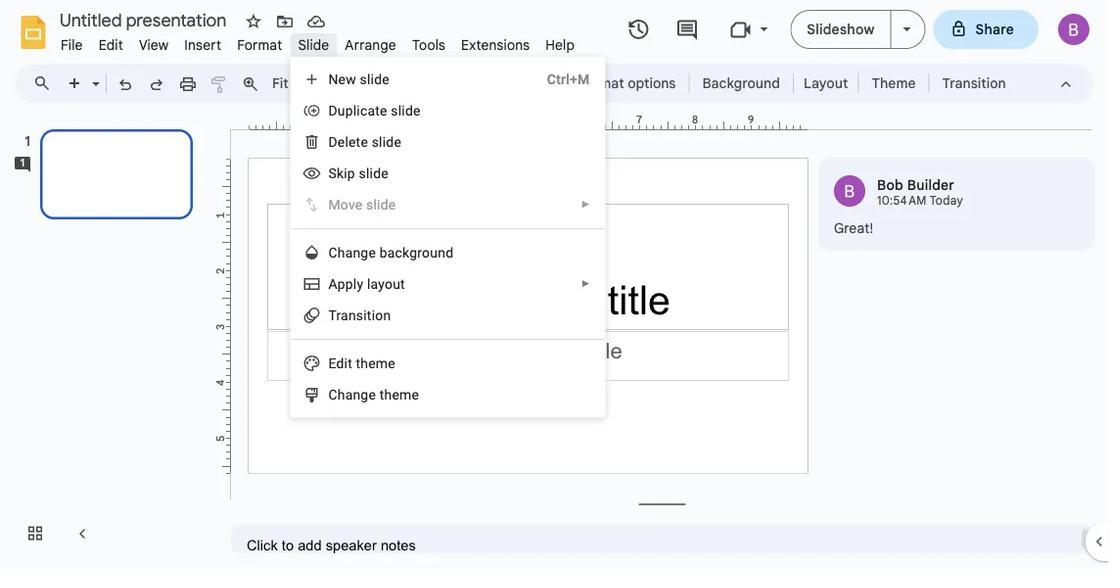 Task type: locate. For each thing, give the bounding box(es) containing it.
mo v e slide
[[329, 196, 396, 213]]

change for change t heme
[[329, 386, 376, 403]]

2 ► from the top
[[581, 278, 591, 289]]

slideshow button
[[791, 10, 892, 49]]

2 horizontal spatial e
[[388, 355, 396, 371]]

ansition
[[341, 307, 391, 323]]

menu bar containing file
[[53, 25, 583, 58]]

s kip slide
[[329, 165, 389, 181]]

1 horizontal spatial edit
[[329, 355, 353, 371]]

format menu item
[[229, 33, 290, 56]]

d left the lete
[[329, 134, 338, 150]]

a
[[329, 276, 338, 292]]

change
[[329, 244, 376, 261], [329, 386, 376, 403]]

format for format options
[[579, 74, 625, 92]]

► for a pply layout
[[581, 278, 591, 289]]

format for format
[[237, 36, 282, 53]]

menu inside application
[[290, 57, 606, 417]]

0 vertical spatial e
[[338, 134, 345, 150]]

slide right the lete
[[372, 134, 402, 150]]

menu bar banner
[[0, 0, 1110, 569]]

share
[[976, 21, 1015, 38]]

edit left the at bottom left
[[329, 355, 353, 371]]

1 vertical spatial edit
[[329, 355, 353, 371]]

format
[[237, 36, 282, 53], [579, 74, 625, 92]]

e
[[338, 134, 345, 150], [355, 196, 363, 213], [388, 355, 396, 371]]

edit inside menu
[[329, 355, 353, 371]]

1 ► from the top
[[581, 199, 591, 210]]

application containing slideshow
[[0, 0, 1110, 569]]

2 change from the top
[[329, 386, 376, 403]]

d
[[329, 102, 338, 119], [329, 134, 338, 150]]

navigation
[[0, 111, 215, 569]]

menu
[[290, 57, 606, 417]]

0 horizontal spatial e
[[338, 134, 345, 150]]

apply layout a element
[[329, 276, 411, 292]]

slide
[[360, 71, 390, 87], [391, 102, 421, 119], [372, 134, 402, 150], [359, 165, 389, 181], [366, 196, 396, 213]]

0 vertical spatial edit
[[99, 36, 123, 53]]

options
[[628, 74, 676, 92]]

e right the at bottom left
[[388, 355, 396, 371]]

1 vertical spatial e
[[355, 196, 363, 213]]

change theme t element
[[329, 386, 425, 403]]

0 vertical spatial format
[[237, 36, 282, 53]]

edit for edit the m e
[[329, 355, 353, 371]]

format down the star option on the left of the page
[[237, 36, 282, 53]]

0 vertical spatial ►
[[581, 199, 591, 210]]

transition
[[943, 74, 1007, 92]]

1 vertical spatial format
[[579, 74, 625, 92]]

2 vertical spatial e
[[388, 355, 396, 371]]

insert
[[184, 36, 222, 53]]

list
[[819, 158, 1095, 250]]

0 vertical spatial change
[[329, 244, 376, 261]]

edit inside edit menu item
[[99, 36, 123, 53]]

Star checkbox
[[240, 8, 267, 35]]

edit menu item
[[91, 33, 131, 56]]

menu containing n
[[290, 57, 606, 417]]

d down n
[[329, 102, 338, 119]]

Zoom field
[[266, 70, 344, 98]]

►
[[581, 199, 591, 210], [581, 278, 591, 289]]

1 horizontal spatial format
[[579, 74, 625, 92]]

1 change from the top
[[329, 244, 376, 261]]

m
[[376, 355, 388, 371]]

1 d from the top
[[329, 102, 338, 119]]

uplicate
[[338, 102, 388, 119]]

application
[[0, 0, 1110, 569]]

edit up new slide with layout image
[[99, 36, 123, 53]]

delete slide e element
[[329, 134, 407, 150]]

d e lete slide
[[329, 134, 402, 150]]

background button
[[694, 69, 789, 98]]

menu item
[[291, 189, 605, 220]]

background
[[703, 74, 781, 92]]

slide right kip
[[359, 165, 389, 181]]

2 d from the top
[[329, 134, 338, 150]]

menu bar inside 'menu bar' banner
[[53, 25, 583, 58]]

t
[[329, 307, 336, 323]]

format inside menu item
[[237, 36, 282, 53]]

e right mo
[[355, 196, 363, 213]]

arrange menu item
[[337, 33, 404, 56]]

change background b element
[[329, 244, 460, 261]]

slide right uplicate
[[391, 102, 421, 119]]

change b ackground
[[329, 244, 454, 261]]

slideshow
[[807, 21, 875, 38]]

insert menu item
[[177, 33, 229, 56]]

1 vertical spatial ►
[[581, 278, 591, 289]]

menu bar
[[53, 25, 583, 58]]

1 horizontal spatial e
[[355, 196, 363, 213]]

0 horizontal spatial edit
[[99, 36, 123, 53]]

transition r element
[[329, 307, 397, 323]]

new slide n element
[[329, 71, 396, 87]]

pply
[[338, 276, 364, 292]]

1 vertical spatial d
[[329, 134, 338, 150]]

d for uplicate
[[329, 102, 338, 119]]

layout button
[[798, 69, 855, 98]]

d for e
[[329, 134, 338, 150]]

skip slide s element
[[329, 165, 395, 181]]

s
[[329, 165, 337, 181]]

change left b at the left
[[329, 244, 376, 261]]

1 vertical spatial change
[[329, 386, 376, 403]]

ctrl+m
[[547, 71, 590, 87]]

d uplicate slide
[[329, 102, 421, 119]]

help
[[546, 36, 575, 53]]

change left t
[[329, 386, 376, 403]]

duplicate slide d element
[[329, 102, 427, 119]]

format inside button
[[579, 74, 625, 92]]

main toolbar
[[58, 69, 1016, 98]]

e up kip
[[338, 134, 345, 150]]

n
[[329, 71, 339, 87]]

slide right ew
[[360, 71, 390, 87]]

0 vertical spatial d
[[329, 102, 338, 119]]

t
[[380, 386, 384, 403]]

edit
[[99, 36, 123, 53], [329, 355, 353, 371]]

great!
[[835, 219, 874, 237]]

format left the options
[[579, 74, 625, 92]]

0 horizontal spatial format
[[237, 36, 282, 53]]



Task type: describe. For each thing, give the bounding box(es) containing it.
menu item containing mo
[[291, 189, 605, 220]]

n ew slide
[[329, 71, 390, 87]]

10:54 am
[[878, 193, 927, 208]]

list containing bob builder
[[819, 158, 1095, 250]]

edit the m e
[[329, 355, 396, 371]]

extensions
[[461, 36, 530, 53]]

kip
[[337, 165, 355, 181]]

change for change b ackground
[[329, 244, 376, 261]]

lete
[[345, 134, 368, 150]]

view
[[139, 36, 169, 53]]

heme
[[384, 386, 419, 403]]

Zoom text field
[[269, 70, 324, 97]]

change t heme
[[329, 386, 419, 403]]

format options
[[579, 74, 676, 92]]

► for e slide
[[581, 199, 591, 210]]

Menus field
[[24, 70, 68, 97]]

slide menu item
[[290, 33, 337, 56]]

edit for edit
[[99, 36, 123, 53]]

move slide v element
[[329, 196, 402, 213]]

slide
[[298, 36, 329, 53]]

extensions menu item
[[454, 33, 538, 56]]

view menu item
[[131, 33, 177, 56]]

tools
[[412, 36, 446, 53]]

share button
[[934, 10, 1039, 49]]

slide for s kip slide
[[359, 165, 389, 181]]

help menu item
[[538, 33, 583, 56]]

builder
[[908, 176, 955, 193]]

ackground
[[388, 244, 454, 261]]

layout
[[804, 74, 849, 92]]

bob builder 10:54 am today
[[878, 176, 964, 208]]

today
[[930, 193, 964, 208]]

bob
[[878, 176, 904, 193]]

layout
[[367, 276, 405, 292]]

transition button
[[934, 69, 1015, 98]]

the
[[356, 355, 376, 371]]

Rename text field
[[53, 8, 238, 31]]

mo
[[329, 196, 349, 213]]

format options button
[[570, 69, 685, 98]]

slide for d uplicate slide
[[391, 102, 421, 119]]

slide right v
[[366, 196, 396, 213]]

file menu item
[[53, 33, 91, 56]]

b
[[380, 244, 388, 261]]

new slide with layout image
[[87, 71, 100, 77]]

file
[[61, 36, 83, 53]]

ew
[[339, 71, 356, 87]]

t r ansition
[[329, 307, 391, 323]]

start slideshow (⌘+enter) image
[[904, 27, 911, 31]]

v
[[349, 196, 355, 213]]

theme
[[872, 74, 916, 92]]

arrange
[[345, 36, 397, 53]]

bob builder image
[[835, 175, 866, 207]]

tools menu item
[[404, 33, 454, 56]]

slide for n ew slide
[[360, 71, 390, 87]]

ctrl+m element
[[524, 70, 590, 89]]

edit theme m element
[[329, 355, 402, 371]]

theme button
[[863, 69, 925, 98]]

r
[[336, 307, 341, 323]]

a pply layout
[[329, 276, 405, 292]]



Task type: vqa. For each thing, say whether or not it's contained in the screenshot.
Sep 8, 2023
no



